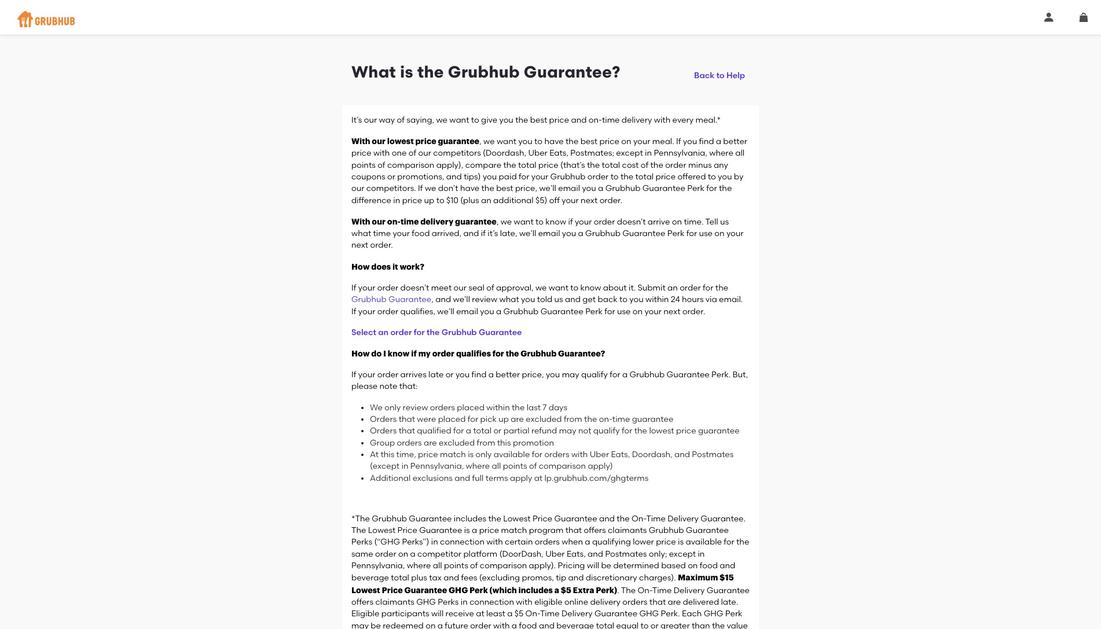 Task type: locate. For each thing, give the bounding box(es) containing it.
terms
[[486, 473, 508, 483]]

pennsylvania, inside we only review orders placed within the last 7 days orders that were placed for pick up are excluded from the on-time guarantee orders that qualified for a total or partial refund may not qualify for the lowest price guarantee group orders are excluded from this promotion at this time, price match is only available for orders with uber eats, doordash, and postmates (except in pennsylvania, where all points of comparison apply) additional exclusions and full terms apply at lp.grubhub.com/ghgterms
[[410, 462, 464, 472]]

know down off in the top of the page
[[546, 217, 566, 227]]

placed up qualified
[[438, 415, 466, 425]]

0 vertical spatial with
[[352, 137, 370, 145]]

an inside if your order doesn't meet our seal of approval, we want to know about it. submit an order for the grubhub guarantee
[[668, 283, 678, 293]]

and down pricing
[[568, 573, 584, 583]]

your right off in the top of the page
[[562, 195, 579, 205]]

0 vertical spatial qualify
[[581, 370, 608, 380]]

want up late,
[[514, 217, 534, 227]]

price, inside if your order arrives late or you find a better price, you may qualify for a grubhub guarantee perk. but, please note that:
[[522, 370, 544, 380]]

0 horizontal spatial available
[[494, 450, 530, 460]]

2 horizontal spatial pennsylvania,
[[654, 148, 708, 158]]

order. inside , and we'll review what you told us and get back to you within 24 hours via email. if your order qualifies, we'll email you a grubhub guarantee perk for use on your next order.
[[683, 307, 705, 317]]

1 vertical spatial an
[[668, 283, 678, 293]]

use
[[699, 229, 713, 239], [617, 307, 631, 317]]

1 vertical spatial next
[[352, 241, 368, 250]]

lowest up doordash,
[[649, 426, 674, 436]]

know inside if your order doesn't meet our seal of approval, we want to know about it. submit an order for the grubhub guarantee
[[581, 283, 601, 293]]

a inside the 'maximum $15 lowest price guarantee ghg perk (which includes a $5 extra perk)'
[[555, 586, 559, 595]]

the inside . the on-time delivery guarantee offers claimants ghg perks in connection with eligible online delivery orders that are delivered late. eligible participants will receive at least a $5 on-time delivery guarantee ghg perk. each ghg perk may be redeemed on a future order with a food and beverage total equal to or greater than the va
[[712, 621, 725, 629]]

or down pick
[[494, 426, 502, 436]]

$5 down tip
[[561, 586, 571, 595]]

1 how from the top
[[352, 263, 370, 271]]

, inside , and we'll review what you told us and get back to you within 24 hours via email. if your order qualifies, we'll email you a grubhub guarantee perk for use on your next order.
[[432, 295, 434, 305]]

comparison
[[387, 160, 434, 170], [539, 462, 586, 472], [480, 561, 527, 571]]

claimants inside *the grubhub guarantee includes the lowest price guarantee and the on-time delivery guarantee. the lowest price guarantee is a price match program that offers claimants grubhub guarantee perks ("ghg perks") in connection with certain orders when a qualifying lower price is available for the same order on a competitor platform (doordash, uber eats, and postmates only; except in pennsylvania, where all points of comparison apply). pricing will be determined based on food and beverage total plus tax and fees (excluding promos, tip and discretionary charges).
[[608, 526, 647, 536]]

1 horizontal spatial match
[[501, 526, 527, 536]]

and inside , we want to know if your order doesn't arrive on time. tell us what time your food arrived, and if it's late, we'll email you a grubhub guarantee perk for use on your next order.
[[464, 229, 479, 239]]

delivery up cost
[[622, 115, 652, 125]]

find
[[699, 137, 714, 147], [472, 370, 487, 380]]

delivery
[[622, 115, 652, 125], [420, 218, 454, 226], [590, 598, 621, 607]]

help
[[727, 71, 745, 80]]

0 vertical spatial from
[[564, 415, 582, 425]]

use inside , we want to know if your order doesn't arrive on time. tell us what time your food arrived, and if it's late, we'll email you a grubhub guarantee perk for use on your next order.
[[699, 229, 713, 239]]

1 with from the top
[[352, 137, 370, 145]]

1 vertical spatial comparison
[[539, 462, 586, 472]]

0 horizontal spatial beverage
[[352, 573, 389, 583]]

maximum $15 lowest price guarantee ghg perk (which includes a $5 extra perk)
[[352, 574, 734, 595]]

guarantee inside if your order arrives late or you find a better price, you may qualify for a grubhub guarantee perk. but, please note that:
[[667, 370, 710, 380]]

lp.grubhub.com/ghgterms
[[545, 473, 649, 483]]

1 vertical spatial how
[[352, 350, 370, 358]]

grubhub
[[448, 62, 520, 82], [550, 172, 586, 182], [606, 184, 641, 194], [586, 229, 621, 239], [352, 295, 387, 305], [504, 307, 539, 317], [442, 328, 477, 338], [521, 350, 557, 358], [630, 370, 665, 380], [372, 514, 407, 524], [649, 526, 684, 536]]

or up competitors.
[[387, 172, 395, 182]]

from
[[564, 415, 582, 425], [477, 438, 495, 448]]

will
[[587, 561, 599, 571], [431, 609, 444, 619]]

at
[[370, 450, 379, 460]]

all up by at the top right
[[736, 148, 745, 158]]

ghg down fees
[[449, 586, 468, 595]]

for inside , we want to know if your order doesn't arrive on time. tell us what time your food arrived, and if it's late, we'll email you a grubhub guarantee perk for use on your next order.
[[687, 229, 697, 239]]

qualify up not
[[581, 370, 608, 380]]

1 vertical spatial on-
[[638, 586, 652, 596]]

know inside , we want to know if your order doesn't arrive on time. tell us what time your food arrived, and if it's late, we'll email you a grubhub guarantee perk for use on your next order.
[[546, 217, 566, 227]]

we'll
[[539, 184, 556, 194], [519, 229, 536, 239], [453, 295, 470, 305], [437, 307, 454, 317]]

2 horizontal spatial know
[[581, 283, 601, 293]]

1 horizontal spatial only
[[476, 450, 492, 460]]

at right apply
[[534, 473, 543, 483]]

0 vertical spatial perk.
[[712, 370, 731, 380]]

0 vertical spatial pennsylvania,
[[654, 148, 708, 158]]

2 horizontal spatial delivery
[[622, 115, 652, 125]]

1 vertical spatial price
[[398, 526, 417, 536]]

2 horizontal spatial order.
[[683, 307, 705, 317]]

may up days
[[562, 370, 579, 380]]

qualifies,
[[400, 307, 435, 317]]

time up "postmates;"
[[602, 115, 620, 125]]

1 vertical spatial email
[[538, 229, 560, 239]]

includes
[[454, 514, 487, 524], [519, 586, 553, 595]]

partial
[[504, 426, 530, 436]]

1 vertical spatial offers
[[352, 598, 374, 607]]

order inside *the grubhub guarantee includes the lowest price guarantee and the on-time delivery guarantee. the lowest price guarantee is a price match program that offers claimants grubhub guarantee perks ("ghg perks") in connection with certain orders when a qualifying lower price is available for the same order on a competitor platform (doordash, uber eats, and postmates only; except in pennsylvania, where all points of comparison apply). pricing will be determined based on food and beverage total plus tax and fees (excluding promos, tip and discretionary charges).
[[375, 549, 396, 559]]

or inside if your order arrives late or you find a better price, you may qualify for a grubhub guarantee perk. but, please note that:
[[446, 370, 454, 380]]

use inside , and we'll review what you told us and get back to you within 24 hours via email. if your order qualifies, we'll email you a grubhub guarantee perk for use on your next order.
[[617, 307, 631, 317]]

2 vertical spatial time
[[540, 609, 560, 619]]

on- up "postmates;"
[[589, 115, 602, 125]]

or left greater on the right bottom of the page
[[651, 621, 659, 629]]

2 vertical spatial best
[[496, 184, 513, 194]]

via
[[706, 295, 717, 305]]

greater
[[661, 621, 690, 629]]

guarantee down told
[[541, 307, 584, 317]]

0 vertical spatial orders
[[370, 415, 397, 425]]

only right we
[[385, 403, 401, 413]]

exclusions
[[413, 473, 453, 483]]

postmates
[[692, 450, 734, 460], [605, 549, 647, 559]]

find inside if your order arrives late or you find a better price, you may qualify for a grubhub guarantee perk. but, please note that:
[[472, 370, 487, 380]]

postmates inside *the grubhub guarantee includes the lowest price guarantee and the on-time delivery guarantee. the lowest price guarantee is a price match program that offers claimants grubhub guarantee perks ("ghg perks") in connection with certain orders when a qualifying lower price is available for the same order on a competitor platform (doordash, uber eats, and postmates only; except in pennsylvania, where all points of comparison apply). pricing will be determined based on food and beverage total plus tax and fees (excluding promos, tip and discretionary charges).
[[605, 549, 647, 559]]

0 vertical spatial postmates
[[692, 450, 734, 460]]

offers inside . the on-time delivery guarantee offers claimants ghg perks in connection with eligible online delivery orders that are delivered late. eligible participants will receive at least a $5 on-time delivery guarantee ghg perk. each ghg perk may be redeemed on a future order with a food and beverage total equal to or greater than the va
[[352, 598, 374, 607]]

uber
[[528, 148, 548, 158], [590, 450, 609, 460], [546, 549, 565, 559]]

0 vertical spatial ,
[[480, 137, 482, 147]]

if up grubhub guarantee link
[[352, 283, 356, 293]]

orders inside . the on-time delivery guarantee offers claimants ghg perks in connection with eligible online delivery orders that are delivered late. eligible participants will receive at least a $5 on-time delivery guarantee ghg perk. each ghg perk may be redeemed on a future order with a food and beverage total equal to or greater than the va
[[623, 598, 648, 607]]

0 horizontal spatial if
[[411, 350, 417, 358]]

at
[[534, 473, 543, 483], [476, 609, 485, 619]]

and inside , we want you to have the best price on your meal. if you find a better price with one of our competitors (doordash, uber eats, postmates; except in pennsylvania, where all points of comparison apply), compare the total price (that's the total cost of the order minus any coupons or promotions, and tips) you paid for your grubhub order to the total price offered to you by our competitors. if we don't have the best price, we'll email you a grubhub guarantee perk for the difference in price up to $10 (plus an additional $5) off your next order.
[[446, 172, 462, 182]]

1 vertical spatial the
[[621, 586, 636, 596]]

2 horizontal spatial points
[[503, 462, 527, 472]]

order inside , and we'll review what you told us and get back to you within 24 hours via email. if your order qualifies, we'll email you a grubhub guarantee perk for use on your next order.
[[377, 307, 399, 317]]

tip
[[556, 573, 566, 583]]

except inside , we want you to have the best price on your meal. if you find a better price with one of our competitors (doordash, uber eats, postmates; except in pennsylvania, where all points of comparison apply), compare the total price (that's the total cost of the order minus any coupons or promotions, and tips) you paid for your grubhub order to the total price offered to you by our competitors. if we don't have the best price, we'll email you a grubhub guarantee perk for the difference in price up to $10 (plus an additional $5) off your next order.
[[616, 148, 643, 158]]

promos,
[[522, 573, 554, 583]]

to inside if your order doesn't meet our seal of approval, we want to know about it. submit an order for the grubhub guarantee
[[571, 283, 579, 293]]

next inside , we want to know if your order doesn't arrive on time. tell us what time your food arrived, and if it's late, we'll email you a grubhub guarantee perk for use on your next order.
[[352, 241, 368, 250]]

with down not
[[572, 450, 588, 460]]

0 horizontal spatial an
[[378, 328, 389, 338]]

on-
[[589, 115, 602, 125], [387, 218, 401, 226], [599, 415, 613, 425]]

based
[[661, 561, 686, 571]]

within down 'submit'
[[646, 295, 669, 305]]

order. up does
[[370, 241, 393, 250]]

if down , we want you to have the best price on your meal. if you find a better price with one of our competitors (doordash, uber eats, postmates; except in pennsylvania, where all points of comparison apply), compare the total price (that's the total cost of the order minus any coupons or promotions, and tips) you paid for your grubhub order to the total price offered to you by our competitors. if we don't have the best price, we'll email you a grubhub guarantee perk for the difference in price up to $10 (plus an additional $5) off your next order.
[[568, 217, 573, 227]]

when
[[562, 538, 583, 547]]

you inside , we want to know if your order doesn't arrive on time. tell us what time your food arrived, and if it's late, we'll email you a grubhub guarantee perk for use on your next order.
[[562, 229, 576, 239]]

best right give
[[530, 115, 547, 125]]

food up maximum
[[700, 561, 718, 571]]

0 vertical spatial doesn't
[[617, 217, 646, 227]]

back
[[598, 295, 618, 305]]

1 vertical spatial if
[[481, 229, 486, 239]]

of right the seal
[[487, 283, 494, 293]]

for inside if your order doesn't meet our seal of approval, we want to know about it. submit an order for the grubhub guarantee
[[703, 283, 714, 293]]

ghg up participants
[[416, 598, 436, 607]]

the right than
[[712, 621, 725, 629]]

perk inside , we want you to have the best price on your meal. if you find a better price with one of our competitors (doordash, uber eats, postmates; except in pennsylvania, where all points of comparison apply), compare the total price (that's the total cost of the order minus any coupons or promotions, and tips) you paid for your grubhub order to the total price offered to you by our competitors. if we don't have the best price, we'll email you a grubhub guarantee perk for the difference in price up to $10 (plus an additional $5) off your next order.
[[688, 184, 705, 194]]

the up platform
[[488, 514, 501, 524]]

that up when
[[566, 526, 582, 536]]

guarantee up when
[[554, 514, 597, 524]]

time
[[602, 115, 620, 125], [401, 218, 419, 226], [373, 229, 391, 239], [613, 415, 630, 425]]

1 vertical spatial only
[[476, 450, 492, 460]]

that:
[[399, 382, 418, 392]]

beverage inside *the grubhub guarantee includes the lowest price guarantee and the on-time delivery guarantee. the lowest price guarantee is a price match program that offers claimants grubhub guarantee perks ("ghg perks") in connection with certain orders when a qualifying lower price is available for the same order on a competitor platform (doordash, uber eats, and postmates only; except in pennsylvania, where all points of comparison apply). pricing will be determined based on food and beverage total plus tax and fees (excluding promos, tip and discretionary charges).
[[352, 573, 389, 583]]

lowest
[[503, 514, 531, 524], [368, 526, 396, 536], [352, 586, 380, 595]]

pricing
[[558, 561, 585, 571]]

this
[[497, 438, 511, 448], [381, 450, 395, 460]]

tips)
[[464, 172, 481, 182]]

match up certain
[[501, 526, 527, 536]]

1 vertical spatial ,
[[497, 217, 499, 227]]

where up full
[[466, 462, 490, 472]]

connection inside . the on-time delivery guarantee offers claimants ghg perks in connection with eligible online delivery orders that are delivered late. eligible participants will receive at least a $5 on-time delivery guarantee ghg perk. each ghg perk may be redeemed on a future order with a food and beverage total equal to or greater than the va
[[470, 598, 514, 607]]

total inside *the grubhub guarantee includes the lowest price guarantee and the on-time delivery guarantee. the lowest price guarantee is a price match program that offers claimants grubhub guarantee perks ("ghg perks") in connection with certain orders when a qualifying lower price is available for the same order on a competitor platform (doordash, uber eats, and postmates only; except in pennsylvania, where all points of comparison apply). pricing will be determined based on food and beverage total plus tax and fees (excluding promos, tip and discretionary charges).
[[391, 573, 409, 583]]

up inside , we want you to have the best price on your meal. if you find a better price with one of our competitors (doordash, uber eats, postmates; except in pennsylvania, where all points of comparison apply), compare the total price (that's the total cost of the order minus any coupons or promotions, and tips) you paid for your grubhub order to the total price offered to you by our competitors. if we don't have the best price, we'll email you a grubhub guarantee perk for the difference in price up to $10 (plus an additional $5) off your next order.
[[424, 195, 434, 205]]

we down promotions,
[[425, 184, 436, 194]]

order. inside , we want to know if your order doesn't arrive on time. tell us what time your food arrived, and if it's late, we'll email you a grubhub guarantee perk for use on your next order.
[[370, 241, 393, 250]]

1 vertical spatial except
[[669, 549, 696, 559]]

up inside we only review orders placed within the last 7 days orders that were placed for pick up are excluded from the on-time guarantee orders that qualified for a total or partial refund may not qualify for the lowest price guarantee group orders are excluded from this promotion at this time, price match is only available for orders with uber eats, doordash, and postmates (except in pennsylvania, where all points of comparison apply) additional exclusions and full terms apply at lp.grubhub.com/ghgterms
[[499, 415, 509, 425]]

perk inside , we want to know if your order doesn't arrive on time. tell us what time your food arrived, and if it's late, we'll email you a grubhub guarantee perk for use on your next order.
[[668, 229, 685, 239]]

1 horizontal spatial know
[[546, 217, 566, 227]]

0 vertical spatial $5
[[561, 586, 571, 595]]

how left the do
[[352, 350, 370, 358]]

0 vertical spatial next
[[581, 195, 598, 205]]

1 horizontal spatial points
[[444, 561, 468, 571]]

is
[[400, 62, 413, 82], [468, 450, 474, 460], [464, 526, 470, 536], [678, 538, 684, 547]]

next inside , and we'll review what you told us and get back to you within 24 hours via email. if your order qualifies, we'll email you a grubhub guarantee perk for use on your next order.
[[664, 307, 681, 317]]

available inside *the grubhub guarantee includes the lowest price guarantee and the on-time delivery guarantee. the lowest price guarantee is a price match program that offers claimants grubhub guarantee perks ("ghg perks") in connection with certain orders when a qualifying lower price is available for the same order on a competitor platform (doordash, uber eats, and postmates only; except in pennsylvania, where all points of comparison apply). pricing will be determined based on food and beverage total plus tax and fees (excluding promos, tip and discretionary charges).
[[686, 538, 722, 547]]

beverage
[[352, 573, 389, 583], [557, 621, 594, 629]]

placed
[[457, 403, 485, 413], [438, 415, 466, 425]]

arrive
[[648, 217, 670, 227]]

next inside , we want you to have the best price on your meal. if you find a better price with one of our competitors (doordash, uber eats, postmates; except in pennsylvania, where all points of comparison apply), compare the total price (that's the total cost of the order minus any coupons or promotions, and tips) you paid for your grubhub order to the total price offered to you by our competitors. if we don't have the best price, we'll email you a grubhub guarantee perk for the difference in price up to $10 (plus an additional $5) off your next order.
[[581, 195, 598, 205]]

where up plus
[[407, 561, 431, 571]]

2 horizontal spatial next
[[664, 307, 681, 317]]

in
[[645, 148, 652, 158], [393, 195, 400, 205], [402, 462, 409, 472], [431, 538, 438, 547], [698, 549, 705, 559], [461, 598, 468, 607]]

1 horizontal spatial beverage
[[557, 621, 594, 629]]

participants
[[381, 609, 429, 619]]

competitor
[[418, 549, 462, 559]]

how for how does it work?
[[352, 263, 370, 271]]

be down eligible
[[371, 621, 381, 629]]

1 vertical spatial are
[[424, 438, 437, 448]]

at inside . the on-time delivery guarantee offers claimants ghg perks in connection with eligible online delivery orders that are delivered late. eligible participants will receive at least a $5 on-time delivery guarantee ghg perk. each ghg perk may be redeemed on a future order with a food and beverage total equal to or greater than the va
[[476, 609, 485, 619]]

we'll inside , we want you to have the best price on your meal. if you find a better price with one of our competitors (doordash, uber eats, postmates; except in pennsylvania, where all points of comparison apply), compare the total price (that's the total cost of the order minus any coupons or promotions, and tips) you paid for your grubhub order to the total price offered to you by our competitors. if we don't have the best price, we'll email you a grubhub guarantee perk for the difference in price up to $10 (plus an additional $5) off your next order.
[[539, 184, 556, 194]]

an
[[481, 195, 492, 205], [668, 283, 678, 293], [378, 328, 389, 338]]

0 horizontal spatial offers
[[352, 598, 374, 607]]

1 vertical spatial find
[[472, 370, 487, 380]]

0 horizontal spatial know
[[388, 350, 410, 358]]

review inside we only review orders placed within the last 7 days orders that were placed for pick up are excluded from the on-time guarantee orders that qualified for a total or partial refund may not qualify for the lowest price guarantee group orders are excluded from this promotion at this time, price match is only available for orders with uber eats, doordash, and postmates (except in pennsylvania, where all points of comparison apply) additional exclusions and full terms apply at lp.grubhub.com/ghgterms
[[403, 403, 428, 413]]

0 horizontal spatial order.
[[370, 241, 393, 250]]

postmates;
[[571, 148, 614, 158]]

2 vertical spatial food
[[519, 621, 537, 629]]

1 vertical spatial all
[[492, 462, 501, 472]]

small image
[[1079, 13, 1089, 22]]

1 horizontal spatial us
[[720, 217, 729, 227]]

offers
[[584, 526, 606, 536], [352, 598, 374, 607]]

0 vertical spatial points
[[352, 160, 376, 170]]

paid
[[499, 172, 517, 182]]

lowest up 'one'
[[387, 137, 414, 145]]

0 horizontal spatial at
[[476, 609, 485, 619]]

and inside . the on-time delivery guarantee offers claimants ghg perks in connection with eligible online delivery orders that are delivered late. eligible participants will receive at least a $5 on-time delivery guarantee ghg perk. each ghg perk may be redeemed on a future order with a food and beverage total equal to or greater than the va
[[539, 621, 555, 629]]

than
[[692, 621, 710, 629]]

2 vertical spatial eats,
[[567, 549, 586, 559]]

0 horizontal spatial within
[[487, 403, 510, 413]]

if left my
[[411, 350, 417, 358]]

cost
[[622, 160, 639, 170]]

how for how do i know if my order qualifies for the grubhub guarantee?
[[352, 350, 370, 358]]

better inside , we want you to have the best price on your meal. if you find a better price with one of our competitors (doordash, uber eats, postmates; except in pennsylvania, where all points of comparison apply), compare the total price (that's the total cost of the order minus any coupons or promotions, and tips) you paid for your grubhub order to the total price offered to you by our competitors. if we don't have the best price, we'll email you a grubhub guarantee perk for the difference in price up to $10 (plus an additional $5) off your next order.
[[723, 137, 748, 147]]

note
[[380, 382, 397, 392]]

get
[[583, 295, 596, 305]]

guarantee
[[643, 184, 686, 194], [623, 229, 666, 239], [389, 295, 432, 305], [541, 307, 584, 317], [479, 328, 522, 338], [667, 370, 710, 380], [409, 514, 452, 524], [554, 514, 597, 524], [419, 526, 462, 536], [686, 526, 729, 536], [707, 586, 750, 596], [404, 586, 447, 595], [595, 609, 638, 619]]

0 horizontal spatial pennsylvania,
[[352, 561, 405, 571]]

guarantee?
[[524, 62, 621, 82], [558, 350, 605, 358]]

1 horizontal spatial from
[[564, 415, 582, 425]]

0 horizontal spatial excluded
[[439, 438, 475, 448]]

saying,
[[407, 115, 434, 125]]

except
[[616, 148, 643, 158], [669, 549, 696, 559]]

full
[[472, 473, 484, 483]]

to inside . the on-time delivery guarantee offers claimants ghg perks in connection with eligible online delivery orders that are delivered late. eligible participants will receive at least a $5 on-time delivery guarantee ghg perk. each ghg perk may be redeemed on a future order with a food and beverage total equal to or greater than the va
[[641, 621, 649, 629]]

, inside , we want to know if your order doesn't arrive on time. tell us what time your food arrived, and if it's late, we'll email you a grubhub guarantee perk for use on your next order.
[[497, 217, 499, 227]]

food inside . the on-time delivery guarantee offers claimants ghg perks in connection with eligible online delivery orders that are delivered late. eligible participants will receive at least a $5 on-time delivery guarantee ghg perk. each ghg perk may be redeemed on a future order with a food and beverage total equal to or greater than the va
[[519, 621, 537, 629]]

to down it's our way of saying, we want to give you the best price and on-time delivery with every meal.*
[[535, 137, 543, 147]]

0 vertical spatial only
[[385, 403, 401, 413]]

with up platform
[[487, 538, 503, 547]]

we'll right late,
[[519, 229, 536, 239]]

1 horizontal spatial lowest
[[649, 426, 674, 436]]

0 horizontal spatial lowest
[[387, 137, 414, 145]]

claimants inside . the on-time delivery guarantee offers claimants ghg perks in connection with eligible online delivery orders that are delivered late. eligible participants will receive at least a $5 on-time delivery guarantee ghg perk. each ghg perk may be redeemed on a future order with a food and beverage total equal to or greater than the va
[[376, 598, 415, 607]]

beverage down online
[[557, 621, 594, 629]]

what down approval,
[[499, 295, 519, 305]]

0 vertical spatial what
[[352, 229, 371, 239]]

points inside , we want you to have the best price on your meal. if you find a better price with one of our competitors (doordash, uber eats, postmates; except in pennsylvania, where all points of comparison apply), compare the total price (that's the total cost of the order minus any coupons or promotions, and tips) you paid for your grubhub order to the total price offered to you by our competitors. if we don't have the best price, we'll email you a grubhub guarantee perk for the difference in price up to $10 (plus an additional $5) off your next order.
[[352, 160, 376, 170]]

uber inside , we want you to have the best price on your meal. if you find a better price with one of our competitors (doordash, uber eats, postmates; except in pennsylvania, where all points of comparison apply), compare the total price (that's the total cost of the order minus any coupons or promotions, and tips) you paid for your grubhub order to the total price offered to you by our competitors. if we don't have the best price, we'll email you a grubhub guarantee perk for the difference in price up to $10 (plus an additional $5) off your next order.
[[528, 148, 548, 158]]

0 vertical spatial how
[[352, 263, 370, 271]]

2 horizontal spatial best
[[581, 137, 598, 147]]

told
[[537, 295, 553, 305]]

0 horizontal spatial next
[[352, 241, 368, 250]]

know right i
[[388, 350, 410, 358]]

the inside *the grubhub guarantee includes the lowest price guarantee and the on-time delivery guarantee. the lowest price guarantee is a price match program that offers claimants grubhub guarantee perks ("ghg perks") in connection with certain orders when a qualifying lower price is available for the same order on a competitor platform (doordash, uber eats, and postmates only; except in pennsylvania, where all points of comparison apply). pricing will be determined based on food and beverage total plus tax and fees (excluding promos, tip and discretionary charges).
[[352, 526, 366, 536]]

if inside if your order arrives late or you find a better price, you may qualify for a grubhub guarantee perk. but, please note that:
[[352, 370, 356, 380]]

grubhub inside if your order arrives late or you find a better price, you may qualify for a grubhub guarantee perk. but, please note that:
[[630, 370, 665, 380]]

one
[[392, 148, 407, 158]]

us right the tell
[[720, 217, 729, 227]]

that left were in the left of the page
[[399, 415, 415, 425]]

for inside , and we'll review what you told us and get back to you within 24 hours via email. if your order qualifies, we'll email you a grubhub guarantee perk for use on your next order.
[[605, 307, 615, 317]]

2 vertical spatial pennsylvania,
[[352, 561, 405, 571]]

2 vertical spatial delivery
[[590, 598, 621, 607]]

1 vertical spatial use
[[617, 307, 631, 317]]

for
[[519, 172, 530, 182], [707, 184, 717, 194], [687, 229, 697, 239], [703, 283, 714, 293], [605, 307, 615, 317], [414, 328, 425, 338], [493, 350, 504, 358], [610, 370, 621, 380], [468, 415, 478, 425], [453, 426, 464, 436], [622, 426, 633, 436], [532, 450, 543, 460], [724, 538, 735, 547]]

food down eligible
[[519, 621, 537, 629]]

way
[[379, 115, 395, 125]]

we'll inside , we want to know if your order doesn't arrive on time. tell us what time your food arrived, and if it's late, we'll email you a grubhub guarantee perk for use on your next order.
[[519, 229, 536, 239]]

0 vertical spatial may
[[562, 370, 579, 380]]

1 vertical spatial from
[[477, 438, 495, 448]]

may inside . the on-time delivery guarantee offers claimants ghg perks in connection with eligible online delivery orders that are delivered late. eligible participants will receive at least a $5 on-time delivery guarantee ghg perk. each ghg perk may be redeemed on a future order with a food and beverage total equal to or greater than the va
[[352, 621, 369, 629]]

a inside , and we'll review what you told us and get back to you within 24 hours via email. if your order qualifies, we'll email you a grubhub guarantee perk for use on your next order.
[[496, 307, 502, 317]]

1 vertical spatial points
[[503, 462, 527, 472]]

have down it's our way of saying, we want to give you the best price and on-time delivery with every meal.*
[[545, 137, 564, 147]]

where inside *the grubhub guarantee includes the lowest price guarantee and the on-time delivery guarantee. the lowest price guarantee is a price match program that offers claimants grubhub guarantee perks ("ghg perks") in connection with certain orders when a qualifying lower price is available for the same order on a competitor platform (doordash, uber eats, and postmates only; except in pennsylvania, where all points of comparison apply). pricing will be determined based on food and beverage total plus tax and fees (excluding promos, tip and discretionary charges).
[[407, 561, 431, 571]]

0 vertical spatial within
[[646, 295, 669, 305]]

competitors
[[433, 148, 481, 158]]

1 orders from the top
[[370, 415, 397, 425]]

excluded down qualified
[[439, 438, 475, 448]]

orders
[[370, 415, 397, 425], [370, 426, 397, 436]]

1 vertical spatial pennsylvania,
[[410, 462, 464, 472]]

2 how from the top
[[352, 350, 370, 358]]

the inside . the on-time delivery guarantee offers claimants ghg perks in connection with eligible online delivery orders that are delivered late. eligible participants will receive at least a $5 on-time delivery guarantee ghg perk. each ghg perk may be redeemed on a future order with a food and beverage total equal to or greater than the va
[[621, 586, 636, 596]]

uber up apply)
[[590, 450, 609, 460]]

next down 24
[[664, 307, 681, 317]]

the
[[352, 526, 366, 536], [621, 586, 636, 596]]

this up (except
[[381, 450, 395, 460]]

orders down we
[[370, 415, 397, 425]]

0 vertical spatial comparison
[[387, 160, 434, 170]]

0 vertical spatial an
[[481, 195, 492, 205]]

time down competitors.
[[401, 218, 419, 226]]

0 vertical spatial have
[[545, 137, 564, 147]]

to down $5)
[[536, 217, 544, 227]]

to right equal
[[641, 621, 649, 629]]

0 horizontal spatial where
[[407, 561, 431, 571]]

1 vertical spatial better
[[496, 370, 520, 380]]

0 vertical spatial us
[[720, 217, 729, 227]]

orders up group
[[370, 426, 397, 436]]

order down grubhub guarantee link
[[377, 307, 399, 317]]

our inside if your order doesn't meet our seal of approval, we want to know about it. submit an order for the grubhub guarantee
[[454, 283, 467, 293]]

0 vertical spatial includes
[[454, 514, 487, 524]]

guarantee left but,
[[667, 370, 710, 380]]

excluded
[[526, 415, 562, 425], [439, 438, 475, 448]]

next right off in the top of the page
[[581, 195, 598, 205]]

better down how do i know if my order qualifies for the grubhub guarantee?
[[496, 370, 520, 380]]

if down promotions,
[[418, 184, 423, 194]]

qualified
[[417, 426, 452, 436]]

1 vertical spatial order.
[[370, 241, 393, 250]]

order
[[665, 160, 687, 170], [588, 172, 609, 182], [594, 217, 615, 227], [377, 283, 399, 293], [680, 283, 701, 293], [377, 307, 399, 317], [391, 328, 412, 338], [432, 350, 455, 358], [377, 370, 399, 380], [375, 549, 396, 559], [470, 621, 491, 629]]

uber up apply).
[[546, 549, 565, 559]]

total down pick
[[473, 426, 492, 436]]

qualify
[[581, 370, 608, 380], [593, 426, 620, 436]]

on- down eligible
[[526, 609, 540, 619]]

of
[[397, 115, 405, 125], [409, 148, 416, 158], [378, 160, 385, 170], [641, 160, 649, 170], [487, 283, 494, 293], [529, 462, 537, 472], [470, 561, 478, 571]]

of up fees
[[470, 561, 478, 571]]

perk. inside . the on-time delivery guarantee offers claimants ghg perks in connection with eligible online delivery orders that are delivered late. eligible participants will receive at least a $5 on-time delivery guarantee ghg perk. each ghg perk may be redeemed on a future order with a food and beverage total equal to or greater than the va
[[661, 609, 680, 619]]

perks")
[[402, 538, 429, 547]]

perk inside , and we'll review what you told us and get back to you within 24 hours via email. if your order qualifies, we'll email you a grubhub guarantee perk for use on your next order.
[[586, 307, 603, 317]]

1 horizontal spatial excluded
[[526, 415, 562, 425]]

perk. left but,
[[712, 370, 731, 380]]

where
[[710, 148, 734, 158], [466, 462, 490, 472], [407, 561, 431, 571]]

may down eligible
[[352, 621, 369, 629]]

1 horizontal spatial use
[[699, 229, 713, 239]]

on- inside *the grubhub guarantee includes the lowest price guarantee and the on-time delivery guarantee. the lowest price guarantee is a price match program that offers claimants grubhub guarantee perks ("ghg perks") in connection with certain orders when a qualifying lower price is available for the same order on a competitor platform (doordash, uber eats, and postmates only; except in pennsylvania, where all points of comparison apply). pricing will be determined based on food and beverage total plus tax and fees (excluding promos, tip and discretionary charges).
[[632, 514, 646, 524]]

the up doordash,
[[635, 426, 647, 436]]

1 horizontal spatial where
[[466, 462, 490, 472]]

1 vertical spatial uber
[[590, 450, 609, 460]]

delivery inside *the grubhub guarantee includes the lowest price guarantee and the on-time delivery guarantee. the lowest price guarantee is a price match program that offers claimants grubhub guarantee perks ("ghg perks") in connection with certain orders when a qualifying lower price is available for the same order on a competitor platform (doordash, uber eats, and postmates only; except in pennsylvania, where all points of comparison apply). pricing will be determined based on food and beverage total plus tax and fees (excluding promos, tip and discretionary charges).
[[668, 514, 699, 524]]

excluded up refund
[[526, 415, 562, 425]]

in inside . the on-time delivery guarantee offers claimants ghg perks in connection with eligible online delivery orders that are delivered late. eligible participants will receive at least a $5 on-time delivery guarantee ghg perk. each ghg perk may be redeemed on a future order with a food and beverage total equal to or greater than the va
[[461, 598, 468, 607]]

total inside . the on-time delivery guarantee offers claimants ghg perks in connection with eligible online delivery orders that are delivered late. eligible participants will receive at least a $5 on-time delivery guarantee ghg perk. each ghg perk may be redeemed on a future order with a food and beverage total equal to or greater than the va
[[596, 621, 615, 629]]

2 vertical spatial order.
[[683, 307, 705, 317]]

, for late,
[[497, 217, 499, 227]]

comparison inside , we want you to have the best price on your meal. if you find a better price with one of our competitors (doordash, uber eats, postmates; except in pennsylvania, where all points of comparison apply), compare the total price (that's the total cost of the order minus any coupons or promotions, and tips) you paid for your grubhub order to the total price offered to you by our competitors. if we don't have the best price, we'll email you a grubhub guarantee perk for the difference in price up to $10 (plus an additional $5) off your next order.
[[387, 160, 434, 170]]

additional
[[370, 473, 411, 483]]

your
[[633, 137, 651, 147], [531, 172, 549, 182], [562, 195, 579, 205], [575, 217, 592, 227], [393, 229, 410, 239], [727, 229, 744, 239], [358, 283, 375, 293], [358, 307, 375, 317], [645, 307, 662, 317], [358, 370, 375, 380]]

know
[[546, 217, 566, 227], [581, 283, 601, 293], [388, 350, 410, 358]]

to down any
[[708, 172, 716, 182]]

food inside *the grubhub guarantee includes the lowest price guarantee and the on-time delivery guarantee. the lowest price guarantee is a price match program that offers claimants grubhub guarantee perks ("ghg perks") in connection with certain orders when a qualifying lower price is available for the same order on a competitor platform (doordash, uber eats, and postmates only; except in pennsylvania, where all points of comparison apply). pricing will be determined based on food and beverage total plus tax and fees (excluding promos, tip and discretionary charges).
[[700, 561, 718, 571]]

best
[[530, 115, 547, 125], [581, 137, 598, 147], [496, 184, 513, 194]]

0 vertical spatial price,
[[515, 184, 537, 194]]

ghg inside the 'maximum $15 lowest price guarantee ghg perk (which includes a $5 extra perk)'
[[449, 586, 468, 595]]

we'll up $5)
[[539, 184, 556, 194]]

pennsylvania, inside , we want you to have the best price on your meal. if you find a better price with one of our competitors (doordash, uber eats, postmates; except in pennsylvania, where all points of comparison apply), compare the total price (that's the total cost of the order minus any coupons or promotions, and tips) you paid for your grubhub order to the total price offered to you by our competitors. if we don't have the best price, we'll email you a grubhub guarantee perk for the difference in price up to $10 (plus an additional $5) off your next order.
[[654, 148, 708, 158]]

2 with from the top
[[352, 218, 370, 226]]

are
[[511, 415, 524, 425], [424, 438, 437, 448], [668, 598, 681, 607]]

1 horizontal spatial an
[[481, 195, 492, 205]]

order inside if your order arrives late or you find a better price, you may qualify for a grubhub guarantee perk. but, please note that:
[[377, 370, 399, 380]]

all inside we only review orders placed within the last 7 days orders that were placed for pick up are excluded from the on-time guarantee orders that qualified for a total or partial refund may not qualify for the lowest price guarantee group orders are excluded from this promotion at this time, price match is only available for orders with uber eats, doordash, and postmates (except in pennsylvania, where all points of comparison apply) additional exclusions and full terms apply at lp.grubhub.com/ghgterms
[[492, 462, 501, 472]]

0 vertical spatial be
[[601, 561, 612, 571]]

are inside . the on-time delivery guarantee offers claimants ghg perks in connection with eligible online delivery orders that are delivered late. eligible participants will receive at least a $5 on-time delivery guarantee ghg perk. each ghg perk may be redeemed on a future order with a food and beverage total equal to or greater than the va
[[668, 598, 681, 607]]

2 vertical spatial price
[[382, 586, 403, 595]]

0 vertical spatial beverage
[[352, 573, 389, 583]]

0 vertical spatial find
[[699, 137, 714, 147]]

pennsylvania, down the meal.
[[654, 148, 708, 158]]

points up apply
[[503, 462, 527, 472]]

qualify inside if your order arrives late or you find a better price, you may qualify for a grubhub guarantee perk. but, please note that:
[[581, 370, 608, 380]]

eats, down when
[[567, 549, 586, 559]]

the inside if your order doesn't meet our seal of approval, we want to know about it. submit an order for the grubhub guarantee
[[716, 283, 729, 293]]

1 horizontal spatial all
[[492, 462, 501, 472]]

guarantee
[[438, 137, 480, 145], [455, 218, 497, 226], [632, 415, 674, 425], [698, 426, 740, 436]]

1 horizontal spatial the
[[621, 586, 636, 596]]

0 horizontal spatial claimants
[[376, 598, 415, 607]]

what
[[352, 62, 396, 82]]

will inside *the grubhub guarantee includes the lowest price guarantee and the on-time delivery guarantee. the lowest price guarantee is a price match program that offers claimants grubhub guarantee perks ("ghg perks") in connection with certain orders when a qualifying lower price is available for the same order on a competitor platform (doordash, uber eats, and postmates only; except in pennsylvania, where all points of comparison apply). pricing will be determined based on food and beverage total plus tax and fees (excluding promos, tip and discretionary charges).
[[587, 561, 599, 571]]

placed up pick
[[457, 403, 485, 413]]

will right pricing
[[587, 561, 599, 571]]

1 vertical spatial this
[[381, 450, 395, 460]]

up right pick
[[499, 415, 509, 425]]

comparison up promotions,
[[387, 160, 434, 170]]

offers up qualifying
[[584, 526, 606, 536]]

what inside , and we'll review what you told us and get back to you within 24 hours via email. if your order qualifies, we'll email you a grubhub guarantee perk for use on your next order.
[[499, 295, 519, 305]]

email up off in the top of the page
[[558, 184, 580, 194]]

1 horizontal spatial claimants
[[608, 526, 647, 536]]

time inside *the grubhub guarantee includes the lowest price guarantee and the on-time delivery guarantee. the lowest price guarantee is a price match program that offers claimants grubhub guarantee perks ("ghg perks") in connection with certain orders when a qualifying lower price is available for the same order on a competitor platform (doordash, uber eats, and postmates only; except in pennsylvania, where all points of comparison apply). pricing will be determined based on food and beverage total plus tax and fees (excluding promos, tip and discretionary charges).
[[646, 514, 666, 524]]

are down qualified
[[424, 438, 437, 448]]

connection up least
[[470, 598, 514, 607]]



Task type: vqa. For each thing, say whether or not it's contained in the screenshot.
leftmost "know"
yes



Task type: describe. For each thing, give the bounding box(es) containing it.
match inside *the grubhub guarantee includes the lowest price guarantee and the on-time delivery guarantee. the lowest price guarantee is a price match program that offers claimants grubhub guarantee perks ("ghg perks") in connection with certain orders when a qualifying lower price is available for the same order on a competitor platform (doordash, uber eats, and postmates only; except in pennsylvania, where all points of comparison apply). pricing will be determined based on food and beverage total plus tax and fees (excluding promos, tip and discretionary charges).
[[501, 526, 527, 536]]

pennsylvania, inside *the grubhub guarantee includes the lowest price guarantee and the on-time delivery guarantee. the lowest price guarantee is a price match program that offers claimants grubhub guarantee perks ("ghg perks") in connection with certain orders when a qualifying lower price is available for the same order on a competitor platform (doordash, uber eats, and postmates only; except in pennsylvania, where all points of comparison apply). pricing will be determined based on food and beverage total plus tax and fees (excluding promos, tip and discretionary charges).
[[352, 561, 405, 571]]

the down cost
[[621, 172, 634, 182]]

0 vertical spatial delivery
[[622, 115, 652, 125]]

the up my
[[427, 328, 440, 338]]

price inside the 'maximum $15 lowest price guarantee ghg perk (which includes a $5 extra perk)'
[[382, 586, 403, 595]]

back to help
[[694, 71, 745, 80]]

on down "perks")"
[[398, 549, 408, 559]]

your up $5)
[[531, 172, 549, 182]]

on up maximum
[[688, 561, 698, 571]]

minus
[[689, 160, 712, 170]]

orders down promotion
[[545, 450, 570, 460]]

want inside , we want to know if your order doesn't arrive on time. tell us what time your food arrived, and if it's late, we'll email you a grubhub guarantee perk for use on your next order.
[[514, 217, 534, 227]]

order down "postmates;"
[[588, 172, 609, 182]]

, for competitors
[[480, 137, 482, 147]]

(plus
[[460, 195, 479, 205]]

, for we'll
[[432, 295, 434, 305]]

to left $10
[[436, 195, 445, 205]]

may inside we only review orders placed within the last 7 days orders that were placed for pick up are excluded from the on-time guarantee orders that qualified for a total or partial refund may not qualify for the lowest price guarantee group orders are excluded from this promotion at this time, price match is only available for orders with uber eats, doordash, and postmates (except in pennsylvania, where all points of comparison apply) additional exclusions and full terms apply at lp.grubhub.com/ghgterms
[[559, 426, 577, 436]]

total left cost
[[602, 160, 620, 170]]

0 vertical spatial lowest
[[387, 137, 414, 145]]

, and we'll review what you told us and get back to you within 24 hours via email. if your order qualifies, we'll email you a grubhub guarantee perk for use on your next order.
[[352, 295, 743, 317]]

your up select
[[358, 307, 375, 317]]

lowest inside the 'maximum $15 lowest price guarantee ghg perk (which includes a $5 extra perk)'
[[352, 586, 380, 595]]

$10
[[446, 195, 459, 205]]

tax
[[429, 573, 442, 583]]

select an order for the grubhub guarantee
[[352, 328, 522, 338]]

0 horizontal spatial from
[[477, 438, 495, 448]]

compare
[[465, 160, 502, 170]]

is up based
[[678, 538, 684, 547]]

platform
[[463, 549, 498, 559]]

offered
[[678, 172, 706, 182]]

at inside we only review orders placed within the last 7 days orders that were placed for pick up are excluded from the on-time guarantee orders that qualified for a total or partial refund may not qualify for the lowest price guarantee group orders are excluded from this promotion at this time, price match is only available for orders with uber eats, doordash, and postmates (except in pennsylvania, where all points of comparison apply) additional exclusions and full terms apply at lp.grubhub.com/ghgterms
[[534, 473, 543, 483]]

includes inside the 'maximum $15 lowest price guarantee ghg perk (which includes a $5 extra perk)'
[[519, 586, 553, 595]]

of inside *the grubhub guarantee includes the lowest price guarantee and the on-time delivery guarantee. the lowest price guarantee is a price match program that offers claimants grubhub guarantee perks ("ghg perks") in connection with certain orders when a qualifying lower price is available for the same order on a competitor platform (doordash, uber eats, and postmates only; except in pennsylvania, where all points of comparison apply). pricing will be determined based on food and beverage total plus tax and fees (excluding promos, tip and discretionary charges).
[[470, 561, 478, 571]]

and right tax
[[444, 573, 459, 583]]

. the on-time delivery guarantee offers claimants ghg perks in connection with eligible online delivery orders that are delivered late. eligible participants will receive at least a $5 on-time delivery guarantee ghg perk. each ghg perk may be redeemed on a future order with a food and beverage total equal to or greater than the va
[[352, 586, 750, 629]]

eligible
[[352, 609, 379, 619]]

your down (that's
[[575, 217, 592, 227]]

the down guarantee.
[[737, 538, 750, 547]]

the down the meal.
[[651, 160, 664, 170]]

it's
[[488, 229, 498, 239]]

2 vertical spatial delivery
[[562, 609, 593, 619]]

days
[[549, 403, 567, 413]]

0 vertical spatial this
[[497, 438, 511, 448]]

group
[[370, 438, 395, 448]]

your inside if your order doesn't meet our seal of approval, we want to know about it. submit an order for the grubhub guarantee
[[358, 283, 375, 293]]

(which
[[490, 586, 517, 595]]

of inside we only review orders placed within the last 7 days orders that were placed for pick up are excluded from the on-time guarantee orders that qualified for a total or partial refund may not qualify for the lowest price guarantee group orders are excluded from this promotion at this time, price match is only available for orders with uber eats, doordash, and postmates (except in pennsylvania, where all points of comparison apply) additional exclusions and full terms apply at lp.grubhub.com/ghgterms
[[529, 462, 537, 472]]

all inside , we want you to have the best price on your meal. if you find a better price with one of our competitors (doordash, uber eats, postmates; except in pennsylvania, where all points of comparison apply), compare the total price (that's the total cost of the order minus any coupons or promotions, and tips) you paid for your grubhub order to the total price offered to you by our competitors. if we don't have the best price, we'll email you a grubhub guarantee perk for the difference in price up to $10 (plus an additional $5) off your next order.
[[736, 148, 745, 158]]

better inside if your order arrives late or you find a better price, you may qualify for a grubhub guarantee perk. but, please note that:
[[496, 370, 520, 380]]

time.
[[684, 217, 704, 227]]

time inside , we want to know if your order doesn't arrive on time. tell us what time your food arrived, and if it's late, we'll email you a grubhub guarantee perk for use on your next order.
[[373, 229, 391, 239]]

on inside , and we'll review what you told us and get back to you within 24 hours via email. if your order qualifies, we'll email you a grubhub guarantee perk for use on your next order.
[[633, 307, 643, 317]]

future
[[445, 621, 468, 629]]

with left every
[[654, 115, 671, 125]]

least
[[486, 609, 505, 619]]

and right doordash,
[[675, 450, 690, 460]]

the down "postmates;"
[[587, 160, 600, 170]]

delivered
[[683, 598, 719, 607]]

1 vertical spatial placed
[[438, 415, 466, 425]]

work?
[[400, 263, 424, 271]]

0 vertical spatial price
[[533, 514, 553, 524]]

on inside , we want you to have the best price on your meal. if you find a better price with one of our competitors (doordash, uber eats, postmates; except in pennsylvania, where all points of comparison apply), compare the total price (that's the total cost of the order minus any coupons or promotions, and tips) you paid for your grubhub order to the total price offered to you by our competitors. if we don't have the best price, we'll email you a grubhub guarantee perk for the difference in price up to $10 (plus an additional $5) off your next order.
[[622, 137, 632, 147]]

meal.
[[653, 137, 674, 147]]

grubhub logo image
[[17, 7, 75, 30]]

and down 'meet'
[[436, 295, 451, 305]]

we
[[370, 403, 383, 413]]

what inside , we want to know if your order doesn't arrive on time. tell us what time your food arrived, and if it's late, we'll email you a grubhub guarantee perk for use on your next order.
[[352, 229, 371, 239]]

the up not
[[584, 415, 597, 425]]

1 vertical spatial lowest
[[368, 526, 396, 536]]

qualify inside we only review orders placed within the last 7 days orders that were placed for pick up are excluded from the on-time guarantee orders that qualified for a total or partial refund may not qualify for the lowest price guarantee group orders are excluded from this promotion at this time, price match is only available for orders with uber eats, doordash, and postmates (except in pennsylvania, where all points of comparison apply) additional exclusions and full terms apply at lp.grubhub.com/ghgterms
[[593, 426, 620, 436]]

with inside *the grubhub guarantee includes the lowest price guarantee and the on-time delivery guarantee. the lowest price guarantee is a price match program that offers claimants grubhub guarantee perks ("ghg perks") in connection with certain orders when a qualifying lower price is available for the same order on a competitor platform (doordash, uber eats, and postmates only; except in pennsylvania, where all points of comparison apply). pricing will be determined based on food and beverage total plus tax and fees (excluding promos, tip and discretionary charges).
[[487, 538, 503, 547]]

your down by at the top right
[[727, 229, 744, 239]]

1 vertical spatial time
[[652, 586, 672, 596]]

and down qualifying
[[588, 549, 603, 559]]

perk. inside if your order arrives late or you find a better price, you may qualify for a grubhub guarantee perk. but, please note that:
[[712, 370, 731, 380]]

arrives
[[400, 370, 427, 380]]

and left full
[[455, 473, 470, 483]]

and left get
[[565, 295, 581, 305]]

give
[[481, 115, 498, 125]]

select
[[352, 328, 376, 338]]

same
[[352, 549, 373, 559]]

guarantee up "perks")"
[[409, 514, 452, 524]]

1 horizontal spatial have
[[545, 137, 564, 147]]

for inside if your order arrives late or you find a better price, you may qualify for a grubhub guarantee perk. but, please note that:
[[610, 370, 621, 380]]

with for , we want to know if your order doesn't arrive on time. tell us what time your food arrived, and if it's late, we'll email you a grubhub guarantee perk for use on your next order.
[[352, 218, 370, 226]]

want left give
[[450, 115, 469, 125]]

will inside . the on-time delivery guarantee offers claimants ghg perks in connection with eligible online delivery orders that are delivered late. eligible participants will receive at least a $5 on-time delivery guarantee ghg perk. each ghg perk may be redeemed on a future order with a food and beverage total equal to or greater than the va
[[431, 609, 444, 619]]

total down (doordash,
[[518, 160, 537, 170]]

orders up were in the left of the page
[[430, 403, 455, 413]]

it.
[[629, 283, 636, 293]]

2 orders from the top
[[370, 426, 397, 436]]

maximum
[[678, 574, 718, 582]]

certain
[[505, 538, 533, 547]]

1 horizontal spatial are
[[511, 415, 524, 425]]

and up qualifying
[[599, 514, 615, 524]]

fees
[[461, 573, 477, 583]]

any
[[714, 160, 728, 170]]

seal
[[469, 283, 485, 293]]

guarantee up equal
[[595, 609, 638, 619]]

coupons
[[352, 172, 385, 182]]

eats, inside we only review orders placed within the last 7 days orders that were placed for pick up are excluded from the on-time guarantee orders that qualified for a total or partial refund may not qualify for the lowest price guarantee group orders are excluded from this promotion at this time, price match is only available for orders with uber eats, doordash, and postmates (except in pennsylvania, where all points of comparison apply) additional exclusions and full terms apply at lp.grubhub.com/ghgterms
[[611, 450, 630, 460]]

promotions,
[[397, 172, 444, 182]]

a inside we only review orders placed within the last 7 days orders that were placed for pick up are excluded from the on-time guarantee orders that qualified for a total or partial refund may not qualify for the lowest price guarantee group orders are excluded from this promotion at this time, price match is only available for orders with uber eats, doordash, and postmates (except in pennsylvania, where all points of comparison apply) additional exclusions and full terms apply at lp.grubhub.com/ghgterms
[[466, 426, 471, 436]]

with down least
[[493, 621, 510, 629]]

0 horizontal spatial have
[[460, 184, 480, 194]]

discretionary
[[586, 573, 637, 583]]

and up "postmates;"
[[571, 115, 587, 125]]

back
[[694, 71, 715, 80]]

delivery inside . the on-time delivery guarantee offers claimants ghg perks in connection with eligible online delivery orders that are delivered late. eligible participants will receive at least a $5 on-time delivery guarantee ghg perk. each ghg perk may be redeemed on a future order with a food and beverage total equal to or greater than the va
[[590, 598, 621, 607]]

2 vertical spatial if
[[411, 350, 417, 358]]

doordash,
[[632, 450, 673, 460]]

with our lowest price guarantee
[[352, 137, 480, 145]]

1 vertical spatial on-
[[387, 218, 401, 226]]

24
[[671, 295, 680, 305]]

late
[[429, 370, 444, 380]]

small image
[[1045, 13, 1054, 22]]

guarantee up competitor
[[419, 526, 462, 536]]

by
[[734, 172, 744, 182]]

our right it's
[[364, 115, 377, 125]]

tell
[[706, 217, 718, 227]]

1 horizontal spatial if
[[481, 229, 486, 239]]

, we want you to have the best price on your meal. if you find a better price with one of our competitors (doordash, uber eats, postmates; except in pennsylvania, where all points of comparison apply), compare the total price (that's the total cost of the order minus any coupons or promotions, and tips) you paid for your grubhub order to the total price offered to you by our competitors. if we don't have the best price, we'll email you a grubhub guarantee perk for the difference in price up to $10 (plus an additional $5) off your next order.
[[352, 137, 748, 205]]

where inside , we want you to have the best price on your meal. if you find a better price with one of our competitors (doordash, uber eats, postmates; except in pennsylvania, where all points of comparison apply), compare the total price (that's the total cost of the order minus any coupons or promotions, and tips) you paid for your grubhub order to the total price offered to you by our competitors. if we don't have the best price, we'll email you a grubhub guarantee perk for the difference in price up to $10 (plus an additional $5) off your next order.
[[710, 148, 734, 158]]

doesn't inside , we want to know if your order doesn't arrive on time. tell us what time your food arrived, and if it's late, we'll email you a grubhub guarantee perk for use on your next order.
[[617, 217, 646, 227]]

postmates inside we only review orders placed within the last 7 days orders that were placed for pick up are excluded from the on-time guarantee orders that qualified for a total or partial refund may not qualify for the lowest price guarantee group orders are excluded from this promotion at this time, price match is only available for orders with uber eats, doordash, and postmates (except in pennsylvania, where all points of comparison apply) additional exclusions and full terms apply at lp.grubhub.com/ghgterms
[[692, 450, 734, 460]]

but,
[[733, 370, 748, 380]]

time inside we only review orders placed within the last 7 days orders that were placed for pick up are excluded from the on-time guarantee orders that qualified for a total or partial refund may not qualify for the lowest price guarantee group orders are excluded from this promotion at this time, price match is only available for orders with uber eats, doordash, and postmates (except in pennsylvania, where all points of comparison apply) additional exclusions and full terms apply at lp.grubhub.com/ghgterms
[[613, 415, 630, 425]]

0 vertical spatial placed
[[457, 403, 485, 413]]

for inside *the grubhub guarantee includes the lowest price guarantee and the on-time delivery guarantee. the lowest price guarantee is a price match program that offers claimants grubhub guarantee perks ("ghg perks") in connection with certain orders when a qualifying lower price is available for the same order on a competitor platform (doordash, uber eats, and postmates only; except in pennsylvania, where all points of comparison apply). pricing will be determined based on food and beverage total plus tax and fees (excluding promos, tip and discretionary charges).
[[724, 538, 735, 547]]

2 vertical spatial know
[[388, 350, 410, 358]]

we right saying,
[[436, 115, 448, 125]]

points inside *the grubhub guarantee includes the lowest price guarantee and the on-time delivery guarantee. the lowest price guarantee is a price match program that offers claimants grubhub guarantee perks ("ghg perks") in connection with certain orders when a qualifying lower price is available for the same order on a competitor platform (doordash, uber eats, and postmates only; except in pennsylvania, where all points of comparison apply). pricing will be determined based on food and beverage total plus tax and fees (excluding promos, tip and discretionary charges).
[[444, 561, 468, 571]]

order up grubhub guarantee link
[[377, 283, 399, 293]]

is up platform
[[464, 526, 470, 536]]

with left eligible
[[516, 598, 533, 607]]

approval,
[[496, 283, 534, 293]]

equal
[[616, 621, 639, 629]]

within inside we only review orders placed within the last 7 days orders that were placed for pick up are excluded from the on-time guarantee orders that qualified for a total or partial refund may not qualify for the lowest price guarantee group orders are excluded from this promotion at this time, price match is only available for orders with uber eats, doordash, and postmates (except in pennsylvania, where all points of comparison apply) additional exclusions and full terms apply at lp.grubhub.com/ghgterms
[[487, 403, 510, 413]]

your down 'submit'
[[645, 307, 662, 317]]

that inside . the on-time delivery guarantee offers claimants ghg perks in connection with eligible online delivery orders that are delivered late. eligible participants will receive at least a $5 on-time delivery guarantee ghg perk. each ghg perk may be redeemed on a future order with a food and beverage total equal to or greater than the va
[[650, 598, 666, 607]]

want inside , we want you to have the best price on your meal. if you find a better price with one of our competitors (doordash, uber eats, postmates; except in pennsylvania, where all points of comparison apply), compare the total price (that's the total cost of the order minus any coupons or promotions, and tips) you paid for your grubhub order to the total price offered to you by our competitors. if we don't have the best price, we'll email you a grubhub guarantee perk for the difference in price up to $10 (plus an additional $5) off your next order.
[[497, 137, 517, 147]]

guarantee up the late.
[[707, 586, 750, 596]]

eligible
[[535, 598, 563, 607]]

and up "$15"
[[720, 561, 736, 571]]

lowest inside we only review orders placed within the last 7 days orders that were placed for pick up are excluded from the on-time guarantee orders that qualified for a total or partial refund may not qualify for the lowest price guarantee group orders are excluded from this promotion at this time, price match is only available for orders with uber eats, doordash, and postmates (except in pennsylvania, where all points of comparison apply) additional exclusions and full terms apply at lp.grubhub.com/ghgterms
[[649, 426, 674, 436]]

to inside , and we'll review what you told us and get back to you within 24 hours via email. if your order qualifies, we'll email you a grubhub guarantee perk for use on your next order.
[[620, 295, 628, 305]]

of right cost
[[641, 160, 649, 170]]

.
[[617, 586, 619, 596]]

your down with our on-time delivery guarantee
[[393, 229, 410, 239]]

order down select an order for the grubhub guarantee link
[[432, 350, 455, 358]]

total down cost
[[636, 172, 654, 182]]

grubhub inside , we want to know if your order doesn't arrive on time. tell us what time your food arrived, and if it's late, we'll email you a grubhub guarantee perk for use on your next order.
[[586, 229, 621, 239]]

(that's
[[561, 160, 585, 170]]

guarantee down guarantee.
[[686, 526, 729, 536]]

$15
[[720, 574, 734, 582]]

we inside , we want to know if your order doesn't arrive on time. tell us what time your food arrived, and if it's late, we'll email you a grubhub guarantee perk for use on your next order.
[[501, 217, 512, 227]]

0 vertical spatial lowest
[[503, 514, 531, 524]]

the up saying,
[[418, 62, 444, 82]]

perks inside . the on-time delivery guarantee offers claimants ghg perks in connection with eligible online delivery orders that are delivered late. eligible participants will receive at least a $5 on-time delivery guarantee ghg perk. each ghg perk may be redeemed on a future order with a food and beverage total equal to or greater than the va
[[438, 598, 459, 607]]

email.
[[719, 295, 743, 305]]

perk inside the 'maximum $15 lowest price guarantee ghg perk (which includes a $5 extra perk)'
[[470, 586, 488, 595]]

apply).
[[529, 561, 556, 571]]

we'll up select an order for the grubhub guarantee
[[437, 307, 454, 317]]

$5)
[[536, 195, 547, 205]]

order up offered
[[665, 160, 687, 170]]

1 vertical spatial delivery
[[420, 218, 454, 226]]

eats, inside *the grubhub guarantee includes the lowest price guarantee and the on-time delivery guarantee. the lowest price guarantee is a price match program that offers claimants grubhub guarantee perks ("ghg perks") in connection with certain orders when a qualifying lower price is available for the same order on a competitor platform (doordash, uber eats, and postmates only; except in pennsylvania, where all points of comparison apply). pricing will be determined based on food and beverage total plus tax and fees (excluding promos, tip and discretionary charges).
[[567, 549, 586, 559]]

to left give
[[471, 115, 479, 125]]

1 vertical spatial delivery
[[674, 586, 705, 596]]

(excluding
[[479, 573, 520, 583]]

your left the meal.
[[633, 137, 651, 147]]

our down difference
[[372, 218, 386, 226]]

ghg down charges).
[[640, 609, 659, 619]]

the down compare in the top of the page
[[482, 184, 494, 194]]

guarantee inside , we want you to have the best price on your meal. if you find a better price with one of our competitors (doordash, uber eats, postmates; except in pennsylvania, where all points of comparison apply), compare the total price (that's the total cost of the order minus any coupons or promotions, and tips) you paid for your grubhub order to the total price offered to you by our competitors. if we don't have the best price, we'll email you a grubhub guarantee perk for the difference in price up to $10 (plus an additional $5) off your next order.
[[643, 184, 686, 194]]

don't
[[438, 184, 458, 194]]

comparison inside we only review orders placed within the last 7 days orders that were placed for pick up are excluded from the on-time guarantee orders that qualified for a total or partial refund may not qualify for the lowest price guarantee group orders are excluded from this promotion at this time, price match is only available for orders with uber eats, doordash, and postmates (except in pennsylvania, where all points of comparison apply) additional exclusions and full terms apply at lp.grubhub.com/ghgterms
[[539, 462, 586, 472]]

ghg up than
[[704, 609, 724, 619]]

our down 'way'
[[372, 137, 386, 145]]

guarantee up how do i know if my order qualifies for the grubhub guarantee?
[[479, 328, 522, 338]]

what is the grubhub guarantee?
[[352, 62, 621, 82]]

to inside back to help link
[[717, 71, 725, 80]]

0 vertical spatial guarantee?
[[524, 62, 621, 82]]

order up hours
[[680, 283, 701, 293]]

that up time,
[[399, 426, 415, 436]]

0 vertical spatial best
[[530, 115, 547, 125]]

charges).
[[639, 573, 676, 583]]

comparison inside *the grubhub guarantee includes the lowest price guarantee and the on-time delivery guarantee. the lowest price guarantee is a price match program that offers claimants grubhub guarantee perks ("ghg perks") in connection with certain orders when a qualifying lower price is available for the same order on a competitor platform (doordash, uber eats, and postmates only; except in pennsylvania, where all points of comparison apply). pricing will be determined based on food and beverage total plus tax and fees (excluding promos, tip and discretionary charges).
[[480, 561, 527, 571]]

2 horizontal spatial if
[[568, 217, 573, 227]]

if your order doesn't meet our seal of approval, we want to know about it. submit an order for the grubhub guarantee
[[352, 283, 729, 305]]

receive
[[446, 609, 474, 619]]

qualifies
[[456, 350, 491, 358]]

order down qualifies,
[[391, 328, 412, 338]]

how do i know if my order qualifies for the grubhub guarantee?
[[352, 350, 605, 358]]

available inside we only review orders placed within the last 7 days orders that were placed for pick up are excluded from the on-time guarantee orders that qualified for a total or partial refund may not qualify for the lowest price guarantee group orders are excluded from this promotion at this time, price match is only available for orders with uber eats, doordash, and postmates (except in pennsylvania, where all points of comparison apply) additional exclusions and full terms apply at lp.grubhub.com/ghgterms
[[494, 450, 530, 460]]

apply),
[[436, 160, 463, 170]]

the up "postmates;"
[[566, 137, 579, 147]]

doesn't inside if your order doesn't meet our seal of approval, we want to know about it. submit an order for the grubhub guarantee
[[400, 283, 429, 293]]

*the grubhub guarantee includes the lowest price guarantee and the on-time delivery guarantee. the lowest price guarantee is a price match program that offers claimants grubhub guarantee perks ("ghg perks") in connection with certain orders when a qualifying lower price is available for the same order on a competitor platform (doordash, uber eats, and postmates only; except in pennsylvania, where all points of comparison apply). pricing will be determined based on food and beverage total plus tax and fees (excluding promos, tip and discretionary charges).
[[352, 514, 750, 583]]

, we want to know if your order doesn't arrive on time. tell us what time your food arrived, and if it's late, we'll email you a grubhub guarantee perk for use on your next order.
[[352, 217, 744, 250]]

email inside , we want to know if your order doesn't arrive on time. tell us what time your food arrived, and if it's late, we'll email you a grubhub guarantee perk for use on your next order.
[[538, 229, 560, 239]]

(doordash,
[[500, 549, 544, 559]]

the left last at the bottom left of page
[[512, 403, 525, 413]]

or inside . the on-time delivery guarantee offers claimants ghg perks in connection with eligible online delivery orders that are delivered late. eligible participants will receive at least a $5 on-time delivery guarantee ghg perk. each ghg perk may be redeemed on a future order with a food and beverage total equal to or greater than the va
[[651, 621, 659, 629]]

the right give
[[516, 115, 528, 125]]

promotion
[[513, 438, 554, 448]]

offers inside *the grubhub guarantee includes the lowest price guarantee and the on-time delivery guarantee. the lowest price guarantee is a price match program that offers claimants grubhub guarantee perks ("ghg perks") in connection with certain orders when a qualifying lower price is available for the same order on a competitor platform (doordash, uber eats, and postmates only; except in pennsylvania, where all points of comparison apply). pricing will be determined based on food and beverage total plus tax and fees (excluding promos, tip and discretionary charges).
[[584, 526, 606, 536]]

the up qualifying
[[617, 514, 630, 524]]

us inside , and we'll review what you told us and get back to you within 24 hours via email. if your order qualifies, we'll email you a grubhub guarantee perk for use on your next order.
[[555, 295, 563, 305]]

do
[[371, 350, 382, 358]]

time,
[[396, 450, 416, 460]]

program
[[529, 526, 564, 536]]

with our on-time delivery guarantee
[[352, 218, 497, 226]]

with for , we want you to have the best price on your meal. if you find a better price with one of our competitors (doordash, uber eats, postmates; except in pennsylvania, where all points of comparison apply), compare the total price (that's the total cost of the order minus any coupons or promotions, and tips) you paid for your grubhub order to the total price offered to you by our competitors. if we don't have the best price, we'll email you a grubhub guarantee perk for the difference in price up to $10 (plus an additional $5) off your next order.
[[352, 137, 370, 145]]

we'll down the seal
[[453, 295, 470, 305]]

0 horizontal spatial only
[[385, 403, 401, 413]]

of right 'way'
[[397, 115, 405, 125]]

were
[[417, 415, 436, 425]]

online
[[565, 598, 588, 607]]

the down any
[[719, 184, 732, 194]]

1 vertical spatial guarantee?
[[558, 350, 605, 358]]

grubhub inside , and we'll review what you told us and get back to you within 24 hours via email. if your order qualifies, we'll email you a grubhub guarantee perk for use on your next order.
[[504, 307, 539, 317]]

about
[[603, 283, 627, 293]]

be inside . the on-time delivery guarantee offers claimants ghg perks in connection with eligible online delivery orders that are delivered late. eligible participants will receive at least a $5 on-time delivery guarantee ghg perk. each ghg perk may be redeemed on a future order with a food and beverage total equal to or greater than the va
[[371, 621, 381, 629]]

the right qualifies
[[506, 350, 519, 358]]

meal.*
[[696, 115, 721, 125]]

the up paid
[[503, 160, 516, 170]]

of down with our lowest price guarantee
[[409, 148, 416, 158]]

refund
[[532, 426, 557, 436]]

on down the tell
[[715, 229, 725, 239]]

0 horizontal spatial this
[[381, 450, 395, 460]]

0 horizontal spatial are
[[424, 438, 437, 448]]

i
[[383, 350, 386, 358]]

meet
[[431, 283, 452, 293]]

("ghg
[[374, 538, 400, 547]]

perks inside *the grubhub guarantee includes the lowest price guarantee and the on-time delivery guarantee. the lowest price guarantee is a price match program that offers claimants grubhub guarantee perks ("ghg perks") in connection with certain orders when a qualifying lower price is available for the same order on a competitor platform (doordash, uber eats, and postmates only; except in pennsylvania, where all points of comparison apply). pricing will be determined based on food and beverage total plus tax and fees (excluding promos, tip and discretionary charges).
[[352, 538, 372, 547]]

grubhub inside if your order doesn't meet our seal of approval, we want to know about it. submit an order for the grubhub guarantee
[[352, 295, 387, 305]]

with inside , we want you to have the best price on your meal. if you find a better price with one of our competitors (doordash, uber eats, postmates; except in pennsylvania, where all points of comparison apply), compare the total price (that's the total cost of the order minus any coupons or promotions, and tips) you paid for your grubhub order to the total price offered to you by our competitors. if we don't have the best price, we'll email you a grubhub guarantee perk for the difference in price up to $10 (plus an additional $5) off your next order.
[[373, 148, 390, 158]]

7
[[543, 403, 547, 413]]

0 vertical spatial excluded
[[526, 415, 562, 425]]

our down with our lowest price guarantee
[[418, 148, 431, 158]]

orders up time,
[[397, 438, 422, 448]]

on- inside we only review orders placed within the last 7 days orders that were placed for pick up are excluded from the on-time guarantee orders that qualified for a total or partial refund may not qualify for the lowest price guarantee group orders are excluded from this promotion at this time, price match is only available for orders with uber eats, doordash, and postmates (except in pennsylvania, where all points of comparison apply) additional exclusions and full terms apply at lp.grubhub.com/ghgterms
[[599, 415, 613, 425]]

0 vertical spatial on-
[[589, 115, 602, 125]]

our down coupons
[[352, 184, 364, 194]]

uber inside *the grubhub guarantee includes the lowest price guarantee and the on-time delivery guarantee. the lowest price guarantee is a price match program that offers claimants grubhub guarantee perks ("ghg perks") in connection with certain orders when a qualifying lower price is available for the same order on a competitor platform (doordash, uber eats, and postmates only; except in pennsylvania, where all points of comparison apply). pricing will be determined based on food and beverage total plus tax and fees (excluding promos, tip and discretionary charges).
[[546, 549, 565, 559]]

each
[[682, 609, 702, 619]]

to down "postmates;"
[[611, 172, 619, 182]]

if right the meal.
[[676, 137, 681, 147]]

determined
[[613, 561, 659, 571]]

of up coupons
[[378, 160, 385, 170]]

2 vertical spatial on-
[[526, 609, 540, 619]]

review inside , and we'll review what you told us and get back to you within 24 hours via email. if your order qualifies, we'll email you a grubhub guarantee perk for use on your next order.
[[472, 295, 498, 305]]

guarantee.
[[701, 514, 746, 524]]

or inside , we want you to have the best price on your meal. if you find a better price with one of our competitors (doordash, uber eats, postmates; except in pennsylvania, where all points of comparison apply), compare the total price (that's the total cost of the order minus any coupons or promotions, and tips) you paid for your grubhub order to the total price offered to you by our competitors. if we don't have the best price, we'll email you a grubhub guarantee perk for the difference in price up to $10 (plus an additional $5) off your next order.
[[387, 172, 395, 182]]

food inside , we want to know if your order doesn't arrive on time. tell us what time your food arrived, and if it's late, we'll email you a grubhub guarantee perk for use on your next order.
[[412, 229, 430, 239]]

lower
[[633, 538, 654, 547]]

a inside , we want to know if your order doesn't arrive on time. tell us what time your food arrived, and if it's late, we'll email you a grubhub guarantee perk for use on your next order.
[[578, 229, 584, 239]]

your inside if your order arrives late or you find a better price, you may qualify for a grubhub guarantee perk. but, please note that:
[[358, 370, 375, 380]]

is right what
[[400, 62, 413, 82]]

0 horizontal spatial best
[[496, 184, 513, 194]]

order inside . the on-time delivery guarantee offers claimants ghg perks in connection with eligible online delivery orders that are delivered late. eligible participants will receive at least a $5 on-time delivery guarantee ghg perk. each ghg perk may be redeemed on a future order with a food and beverage total equal to or greater than the va
[[470, 621, 491, 629]]

we up (doordash,
[[484, 137, 495, 147]]

on left time.
[[672, 217, 682, 227]]

price, inside , we want you to have the best price on your meal. if you find a better price with one of our competitors (doordash, uber eats, postmates; except in pennsylvania, where all points of comparison apply), compare the total price (that's the total cost of the order minus any coupons or promotions, and tips) you paid for your grubhub order to the total price offered to you by our competitors. if we don't have the best price, we'll email you a grubhub guarantee perk for the difference in price up to $10 (plus an additional $5) off your next order.
[[515, 184, 537, 194]]

does
[[371, 263, 391, 271]]

if inside if your order doesn't meet our seal of approval, we want to know about it. submit an order for the grubhub guarantee
[[352, 283, 356, 293]]

guarantee inside , and we'll review what you told us and get back to you within 24 hours via email. if your order qualifies, we'll email you a grubhub guarantee perk for use on your next order.
[[541, 307, 584, 317]]

includes inside *the grubhub guarantee includes the lowest price guarantee and the on-time delivery guarantee. the lowest price guarantee is a price match program that offers claimants grubhub guarantee perks ("ghg perks") in connection with certain orders when a qualifying lower price is available for the same order on a competitor platform (doordash, uber eats, and postmates only; except in pennsylvania, where all points of comparison apply). pricing will be determined based on food and beverage total plus tax and fees (excluding promos, tip and discretionary charges).
[[454, 514, 487, 524]]

be inside *the grubhub guarantee includes the lowest price guarantee and the on-time delivery guarantee. the lowest price guarantee is a price match program that offers claimants grubhub guarantee perks ("ghg perks") in connection with certain orders when a qualifying lower price is available for the same order on a competitor platform (doordash, uber eats, and postmates only; except in pennsylvania, where all points of comparison apply). pricing will be determined based on food and beverage total plus tax and fees (excluding promos, tip and discretionary charges).
[[601, 561, 612, 571]]

email inside , and we'll review what you told us and get back to you within 24 hours via email. if your order qualifies, we'll email you a grubhub guarantee perk for use on your next order.
[[456, 307, 478, 317]]

additional
[[493, 195, 534, 205]]



